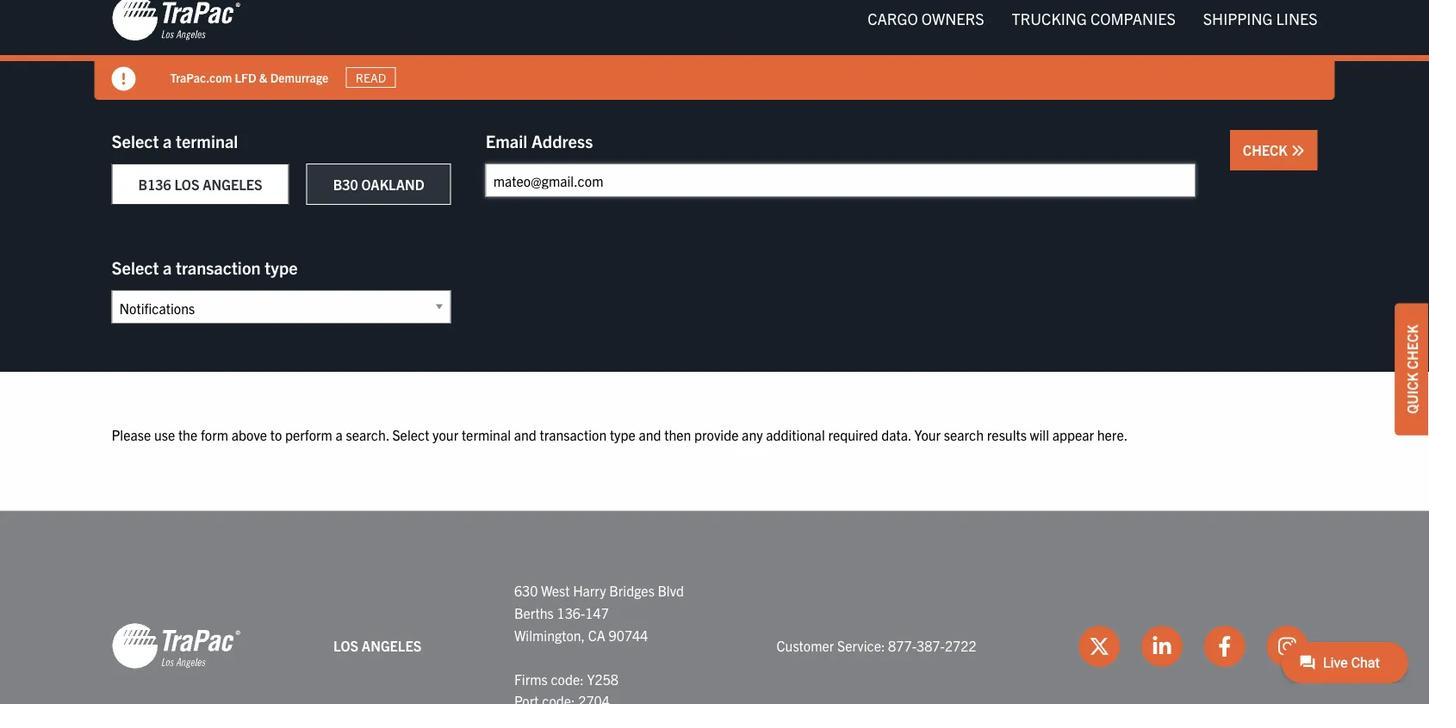 Task type: describe. For each thing, give the bounding box(es) containing it.
any
[[742, 426, 763, 444]]

a for terminal
[[163, 130, 172, 152]]

your
[[915, 426, 941, 444]]

oakland
[[361, 176, 424, 193]]

customer
[[777, 638, 834, 655]]

1 and from the left
[[514, 426, 536, 444]]

los inside footer
[[333, 638, 358, 655]]

b136
[[138, 176, 171, 193]]

berths
[[514, 605, 554, 622]]

1 vertical spatial check
[[1403, 325, 1421, 370]]

lines
[[1276, 9, 1318, 28]]

your
[[433, 426, 458, 444]]

trapac.com lfd & demurrage
[[170, 70, 329, 85]]

trucking
[[1012, 9, 1087, 28]]

form
[[201, 426, 228, 444]]

387-
[[917, 638, 945, 655]]

shipping lines
[[1203, 9, 1318, 28]]

check button
[[1230, 131, 1318, 171]]

search.
[[346, 426, 389, 444]]

required
[[828, 426, 878, 444]]

here.
[[1097, 426, 1128, 444]]

companies
[[1091, 9, 1176, 28]]

quick check
[[1403, 325, 1421, 414]]

1 vertical spatial angeles
[[362, 638, 422, 655]]

select a terminal
[[112, 130, 238, 152]]

footer containing 630 west harry bridges blvd
[[0, 512, 1429, 705]]

cargo
[[868, 9, 918, 28]]

read link
[[346, 67, 396, 88]]

then
[[664, 426, 691, 444]]

service:
[[837, 638, 885, 655]]

check inside button
[[1243, 142, 1291, 159]]

additional
[[766, 426, 825, 444]]

quick check link
[[1395, 303, 1429, 436]]

shipping lines link
[[1189, 1, 1331, 36]]

trapac.com
[[170, 70, 232, 85]]

address
[[531, 130, 593, 152]]

2722
[[945, 638, 977, 655]]

2 vertical spatial a
[[336, 426, 343, 444]]

1 horizontal spatial type
[[610, 426, 636, 444]]

b136 los angeles
[[138, 176, 262, 193]]

0 horizontal spatial los
[[174, 176, 199, 193]]

search
[[944, 426, 984, 444]]

please
[[112, 426, 151, 444]]

2 los angeles image from the top
[[112, 623, 241, 671]]

147
[[585, 605, 609, 622]]

los angeles
[[333, 638, 422, 655]]

demurrage
[[270, 70, 329, 85]]

email address
[[486, 130, 593, 152]]

lfd
[[235, 70, 256, 85]]

ca
[[588, 627, 605, 644]]

firms code:  y258
[[514, 671, 619, 688]]

1 vertical spatial transaction
[[540, 426, 607, 444]]

cargo owners
[[868, 9, 984, 28]]

harry
[[573, 583, 606, 600]]

perform
[[285, 426, 332, 444]]

630
[[514, 583, 538, 600]]

b30
[[333, 176, 358, 193]]

b30 oakland
[[333, 176, 424, 193]]

data.
[[882, 426, 911, 444]]

Email Address email field
[[486, 164, 1196, 198]]

trucking companies link
[[998, 1, 1189, 36]]



Task type: locate. For each thing, give the bounding box(es) containing it.
solid image
[[112, 67, 136, 91]]

and right your in the left bottom of the page
[[514, 426, 536, 444]]

read
[[356, 70, 386, 86]]

terminal
[[176, 130, 238, 152], [462, 426, 511, 444]]

check
[[1243, 142, 1291, 159], [1403, 325, 1421, 370]]

1 vertical spatial terminal
[[462, 426, 511, 444]]

630 west harry bridges blvd berths 136-147 wilmington, ca 90744
[[514, 583, 684, 644]]

0 horizontal spatial check
[[1243, 142, 1291, 159]]

0 horizontal spatial terminal
[[176, 130, 238, 152]]

a down b136
[[163, 257, 172, 278]]

&
[[259, 70, 267, 85]]

will
[[1030, 426, 1049, 444]]

transaction
[[176, 257, 261, 278], [540, 426, 607, 444]]

2 vertical spatial select
[[392, 426, 429, 444]]

1 horizontal spatial transaction
[[540, 426, 607, 444]]

customer service: 877-387-2722
[[777, 638, 977, 655]]

1 vertical spatial los angeles image
[[112, 623, 241, 671]]

1 los angeles image from the top
[[112, 0, 241, 43]]

0 vertical spatial transaction
[[176, 257, 261, 278]]

results
[[987, 426, 1027, 444]]

0 vertical spatial los angeles image
[[112, 0, 241, 43]]

firms
[[514, 671, 548, 688]]

terminal right your in the left bottom of the page
[[462, 426, 511, 444]]

1 horizontal spatial terminal
[[462, 426, 511, 444]]

select up b136
[[112, 130, 159, 152]]

a left search.
[[336, 426, 343, 444]]

bridges
[[609, 583, 655, 600]]

angeles
[[203, 176, 262, 193], [362, 638, 422, 655]]

solid image
[[1291, 144, 1305, 158]]

quick
[[1403, 373, 1421, 414]]

footer
[[0, 512, 1429, 705]]

0 horizontal spatial and
[[514, 426, 536, 444]]

877-
[[888, 638, 917, 655]]

shipping
[[1203, 9, 1273, 28]]

banner containing cargo owners
[[0, 0, 1429, 100]]

select for select a transaction type
[[112, 257, 159, 278]]

1 vertical spatial a
[[163, 257, 172, 278]]

above
[[231, 426, 267, 444]]

owners
[[922, 9, 984, 28]]

terminal up b136 los angeles
[[176, 130, 238, 152]]

0 vertical spatial los
[[174, 176, 199, 193]]

los angeles image
[[112, 0, 241, 43], [112, 623, 241, 671]]

code:
[[551, 671, 584, 688]]

blvd
[[658, 583, 684, 600]]

select down b136
[[112, 257, 159, 278]]

1 horizontal spatial check
[[1403, 325, 1421, 370]]

banner
[[0, 0, 1429, 100]]

0 horizontal spatial angeles
[[203, 176, 262, 193]]

wilmington,
[[514, 627, 585, 644]]

0 horizontal spatial type
[[265, 257, 298, 278]]

and left the then
[[639, 426, 661, 444]]

provide
[[694, 426, 739, 444]]

1 horizontal spatial angeles
[[362, 638, 422, 655]]

select for select a terminal
[[112, 130, 159, 152]]

0 vertical spatial select
[[112, 130, 159, 152]]

trucking companies
[[1012, 9, 1176, 28]]

a
[[163, 130, 172, 152], [163, 257, 172, 278], [336, 426, 343, 444]]

0 vertical spatial angeles
[[203, 176, 262, 193]]

1 horizontal spatial and
[[639, 426, 661, 444]]

the
[[178, 426, 198, 444]]

1 vertical spatial los
[[333, 638, 358, 655]]

select
[[112, 130, 159, 152], [112, 257, 159, 278], [392, 426, 429, 444]]

email
[[486, 130, 527, 152]]

use
[[154, 426, 175, 444]]

west
[[541, 583, 570, 600]]

1 vertical spatial select
[[112, 257, 159, 278]]

cargo owners link
[[854, 1, 998, 36]]

to
[[270, 426, 282, 444]]

136-
[[557, 605, 585, 622]]

0 vertical spatial terminal
[[176, 130, 238, 152]]

type
[[265, 257, 298, 278], [610, 426, 636, 444]]

los
[[174, 176, 199, 193], [333, 638, 358, 655]]

1 vertical spatial type
[[610, 426, 636, 444]]

2 and from the left
[[639, 426, 661, 444]]

a up b136
[[163, 130, 172, 152]]

menu bar
[[854, 1, 1331, 36]]

90744
[[609, 627, 648, 644]]

please use the form above to perform a search. select your terminal and transaction type and then provide any additional required data. your search results will appear here.
[[112, 426, 1128, 444]]

y258
[[587, 671, 619, 688]]

select left your in the left bottom of the page
[[392, 426, 429, 444]]

and
[[514, 426, 536, 444], [639, 426, 661, 444]]

select a transaction type
[[112, 257, 298, 278]]

0 vertical spatial a
[[163, 130, 172, 152]]

0 vertical spatial check
[[1243, 142, 1291, 159]]

a for transaction
[[163, 257, 172, 278]]

menu bar containing cargo owners
[[854, 1, 1331, 36]]

0 horizontal spatial transaction
[[176, 257, 261, 278]]

appear
[[1052, 426, 1094, 444]]

0 vertical spatial type
[[265, 257, 298, 278]]

1 horizontal spatial los
[[333, 638, 358, 655]]



Task type: vqa. For each thing, say whether or not it's contained in the screenshot.
the rightmost Transaction
yes



